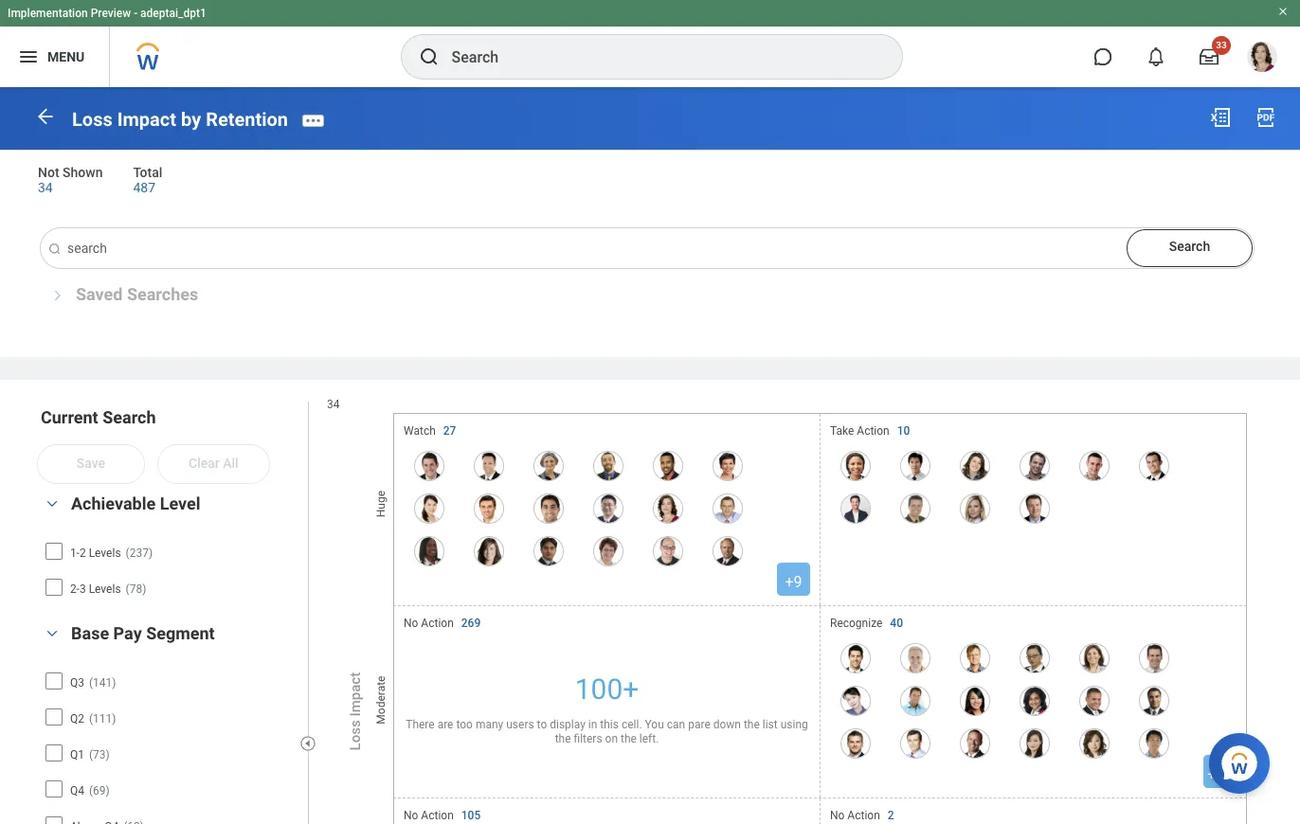 Task type: describe. For each thing, give the bounding box(es) containing it.
Search Workday  search field
[[452, 36, 863, 78]]

+22
[[1208, 766, 1234, 784]]

thorsten horn.jpg image
[[841, 494, 871, 524]]

to
[[537, 718, 547, 732]]

action for 10
[[857, 424, 890, 438]]

implementation
[[8, 7, 88, 20]]

previous page image
[[34, 105, 57, 128]]

demo_f121.png image
[[1020, 729, 1051, 759]]

loss impact
[[347, 673, 364, 751]]

33 button
[[1189, 36, 1232, 78]]

are
[[438, 718, 454, 732]]

base pay segment group
[[38, 623, 299, 825]]

10 button
[[898, 423, 913, 439]]

by
[[181, 108, 201, 131]]

menu
[[47, 49, 85, 64]]

loss impact by retention link
[[72, 108, 288, 131]]

1 horizontal spatial the
[[621, 733, 637, 746]]

achievable level button
[[71, 494, 201, 514]]

view printable version (pdf) image
[[1255, 106, 1278, 129]]

impact for loss impact
[[347, 673, 364, 717]]

filters
[[574, 733, 603, 746]]

demo_f233.png image
[[961, 686, 991, 716]]

-
[[134, 7, 138, 20]]

(141)
[[89, 677, 116, 690]]

demo_m067.png image
[[901, 686, 931, 716]]

269 button
[[462, 616, 484, 631]]

take action 10
[[831, 424, 911, 438]]

adeptai_dpt1
[[140, 7, 207, 20]]

pare
[[689, 718, 711, 732]]

demo_m042.png image
[[474, 451, 504, 481]]

487 button
[[133, 179, 158, 197]]

demo_f106.png image
[[1020, 686, 1051, 716]]

achievable level
[[71, 494, 201, 514]]

achievable
[[71, 494, 156, 514]]

27 button
[[444, 423, 459, 439]]

demo_m249.png image
[[841, 643, 871, 674]]

gregoire tisserand_m218.png image
[[961, 729, 991, 759]]

2-3 levels
[[70, 583, 121, 596]]

search image
[[47, 242, 62, 257]]

34 inside the not shown 34
[[38, 180, 53, 195]]

no for no action 269
[[404, 617, 419, 630]]

not shown 34
[[38, 165, 103, 195]]

menu button
[[0, 27, 109, 87]]

joybanks.png image
[[841, 451, 871, 481]]

demo_f076.png image
[[653, 494, 684, 524]]

level
[[160, 494, 201, 514]]

demo_m178.png image
[[1020, 494, 1051, 524]]

on
[[605, 733, 618, 746]]

you
[[645, 718, 665, 732]]

demo_f010.png image
[[414, 536, 445, 567]]

watch
[[404, 424, 436, 438]]

action for 269
[[421, 617, 454, 630]]

40
[[891, 617, 904, 630]]

base
[[71, 624, 109, 643]]

demo_f065.png image
[[534, 451, 564, 481]]

base pay segment button
[[71, 624, 215, 643]]

adhesh demo_m088.png image
[[1140, 686, 1170, 716]]

q4
[[70, 785, 84, 798]]

27
[[444, 424, 457, 438]]

demo_f062.jpg image
[[841, 686, 871, 716]]

269
[[462, 617, 481, 630]]

list
[[763, 718, 778, 732]]

40 button
[[891, 616, 906, 631]]

not
[[38, 165, 59, 180]]

2 horizontal spatial the
[[744, 718, 760, 732]]

loss for loss impact by retention
[[72, 108, 113, 131]]

demo_f017.png image
[[1080, 729, 1110, 759]]

profile logan mcneil image
[[1248, 42, 1278, 76]]

105
[[462, 809, 481, 823]]

base pay segment
[[71, 624, 215, 643]]

action for 105
[[421, 809, 454, 823]]

down
[[714, 718, 741, 732]]

display
[[550, 718, 586, 732]]

habib_al_manar.png image
[[534, 494, 564, 524]]

demo_m026.png image
[[594, 494, 624, 524]]

demo_f238.png image
[[713, 451, 743, 481]]

demo_m018.png image
[[1140, 643, 1170, 674]]

+9
[[786, 573, 803, 591]]

retention
[[206, 108, 288, 131]]

(69)
[[89, 785, 110, 798]]

demo_m176.png image
[[653, 451, 684, 481]]

using
[[781, 718, 809, 732]]

segment
[[146, 624, 215, 643]]

demo_f057.png image
[[594, 536, 624, 567]]

demo_m080.png image
[[901, 643, 931, 674]]

no action 105
[[404, 809, 481, 823]]

demo_m072.png image
[[1080, 686, 1110, 716]]

3
[[80, 583, 86, 596]]

34 button
[[38, 179, 56, 197]]

cell.
[[622, 718, 642, 732]]

loss impact by retention
[[72, 108, 288, 131]]

(78)
[[126, 583, 146, 596]]

demo_m032.png image
[[653, 536, 684, 567]]

q2
[[70, 713, 84, 726]]

demo_m101.png image
[[1140, 729, 1170, 759]]

no for no action 2
[[831, 809, 845, 823]]

there are too many users to display in this cell. you can pare down the list using the filters on the left.
[[406, 718, 809, 746]]



Task type: locate. For each thing, give the bounding box(es) containing it.
current search
[[41, 408, 156, 428]]

demo_f098.png image
[[1020, 643, 1051, 674]]

demo_m210.png image
[[1140, 451, 1170, 481]]

no
[[404, 617, 419, 630], [404, 809, 419, 823], [831, 809, 845, 823]]

recognize
[[831, 617, 883, 630]]

1 horizontal spatial search
[[1170, 239, 1211, 255]]

1 horizontal spatial 2
[[888, 809, 895, 823]]

loss
[[72, 108, 113, 131], [347, 720, 364, 751]]

in
[[589, 718, 598, 732]]

(111)
[[89, 713, 116, 726]]

impact for loss impact by retention
[[117, 108, 176, 131]]

justify image
[[17, 46, 40, 68]]

1-2 levels
[[70, 547, 121, 560]]

0 vertical spatial 2
[[80, 547, 86, 560]]

levels for 1-2 levels
[[89, 547, 121, 560]]

1 vertical spatial 34
[[327, 399, 340, 412]]

0 vertical spatial loss
[[72, 108, 113, 131]]

chevron down image inside achievable level group
[[41, 497, 64, 511]]

there
[[406, 718, 435, 732]]

can
[[667, 718, 686, 732]]

the
[[744, 718, 760, 732], [555, 733, 571, 746], [621, 733, 637, 746]]

search inside "button"
[[1170, 239, 1211, 255]]

take
[[831, 424, 855, 438]]

search image
[[418, 46, 440, 68]]

pay
[[113, 624, 142, 643]]

demo_m117.png image
[[901, 494, 931, 524]]

demo_f044.png image
[[961, 451, 991, 481]]

0 horizontal spatial 2
[[80, 547, 86, 560]]

2 inside achievable level tree
[[80, 547, 86, 560]]

loss for loss impact
[[347, 720, 364, 751]]

demo_m260.png image
[[841, 729, 871, 759]]

impact left moderate
[[347, 673, 364, 717]]

total
[[133, 165, 162, 180]]

2 button
[[888, 808, 898, 824]]

0 vertical spatial levels
[[89, 547, 121, 560]]

levels
[[89, 547, 121, 560], [89, 583, 121, 596]]

no left 105
[[404, 809, 419, 823]]

action for 2
[[848, 809, 881, 823]]

34
[[38, 180, 53, 195], [327, 399, 340, 412]]

demo_m055.png image
[[1020, 451, 1051, 481]]

demo_m012.png image
[[534, 536, 564, 567]]

1 vertical spatial 2
[[888, 809, 895, 823]]

menu banner
[[0, 0, 1301, 87]]

no for no action 105
[[404, 809, 419, 823]]

left.
[[640, 733, 659, 746]]

impact left by
[[117, 108, 176, 131]]

1 chevron down image from the top
[[41, 497, 64, 511]]

chevron down image inside base pay segment group
[[41, 627, 64, 641]]

filter search field
[[38, 407, 311, 825]]

search
[[1170, 239, 1211, 255], [103, 408, 156, 428]]

too
[[457, 718, 473, 732]]

inbox large image
[[1200, 47, 1219, 66]]

1 vertical spatial impact
[[347, 673, 364, 717]]

chevron down image for base pay segment
[[41, 627, 64, 641]]

1 vertical spatial chevron down image
[[41, 627, 64, 641]]

2
[[80, 547, 86, 560], [888, 809, 895, 823]]

charlie smith demo_m167.png image
[[961, 643, 991, 674]]

0 vertical spatial chevron down image
[[41, 497, 64, 511]]

10
[[898, 424, 911, 438]]

demo_m070.png image
[[713, 536, 743, 567]]

no left the 269
[[404, 617, 419, 630]]

huge
[[374, 492, 388, 518]]

export to excel image
[[1210, 106, 1233, 129]]

Search search field
[[38, 229, 1254, 269]]

demo_m245.png image
[[1080, 451, 1110, 481]]

2 chevron down image from the top
[[41, 627, 64, 641]]

q3
[[70, 677, 84, 690]]

no action 2
[[831, 809, 895, 823]]

(73)
[[89, 749, 110, 762]]

0 horizontal spatial the
[[555, 733, 571, 746]]

loss right previous page icon
[[72, 108, 113, 131]]

2 levels from the top
[[89, 583, 121, 596]]

levels right "3"
[[89, 583, 121, 596]]

no action 269
[[404, 617, 481, 630]]

impact
[[117, 108, 176, 131], [347, 673, 364, 717]]

notifications large image
[[1147, 47, 1166, 66]]

0 horizontal spatial search
[[103, 408, 156, 428]]

implementation preview -   adeptai_dpt1
[[8, 7, 207, 20]]

100+ main content
[[0, 87, 1301, 825]]

this
[[601, 718, 619, 732]]

action left the 10
[[857, 424, 890, 438]]

33
[[1217, 40, 1228, 50]]

100+
[[575, 673, 639, 706]]

action left the 269
[[421, 617, 454, 630]]

chevron down image left achievable
[[41, 497, 64, 511]]

1 vertical spatial levels
[[89, 583, 121, 596]]

shown
[[63, 165, 103, 180]]

105 button
[[462, 808, 484, 824]]

1 horizontal spatial 34
[[327, 399, 340, 412]]

mac demo_m174.png image
[[901, 729, 931, 759]]

1 vertical spatial search
[[103, 408, 156, 428]]

0 vertical spatial 34
[[38, 180, 53, 195]]

1 horizontal spatial loss
[[347, 720, 364, 751]]

demo_f075.png image
[[414, 494, 445, 524]]

elin p_f210.png image
[[961, 494, 991, 524]]

achievable level tree
[[44, 536, 292, 605]]

the left list
[[744, 718, 760, 732]]

search button
[[1127, 230, 1254, 268]]

0 horizontal spatial 34
[[38, 180, 53, 195]]

demo_m079.png image
[[901, 451, 931, 481]]

0 vertical spatial search
[[1170, 239, 1211, 255]]

0 horizontal spatial loss
[[72, 108, 113, 131]]

the down cell.
[[621, 733, 637, 746]]

(237)
[[126, 547, 153, 560]]

2-
[[70, 583, 80, 596]]

action left 105
[[421, 809, 454, 823]]

demo_m071.png image
[[713, 494, 743, 524]]

0 vertical spatial impact
[[117, 108, 176, 131]]

loss left moderate
[[347, 720, 364, 751]]

chevron down image left base
[[41, 627, 64, 641]]

1 levels from the top
[[89, 547, 121, 560]]

1-
[[70, 547, 80, 560]]

0 horizontal spatial impact
[[117, 108, 176, 131]]

total 487
[[133, 165, 162, 195]]

the down display
[[555, 733, 571, 746]]

chevron down image for achievable level
[[41, 497, 64, 511]]

1 vertical spatial loss
[[347, 720, 364, 751]]

users
[[507, 718, 534, 732]]

demo_m019.png image
[[414, 451, 445, 481]]

levels right 1-
[[89, 547, 121, 560]]

base pay segment tree
[[44, 666, 292, 825]]

487
[[133, 180, 156, 195]]

search inside filter search field
[[103, 408, 156, 428]]

1 horizontal spatial impact
[[347, 673, 364, 717]]

close environment banner image
[[1278, 6, 1290, 17]]

many
[[476, 718, 504, 732]]

chevron down image
[[41, 497, 64, 511], [41, 627, 64, 641]]

Loss Impact by Retention text field
[[41, 229, 1254, 269]]

action left 2 button
[[848, 809, 881, 823]]

achievable level group
[[38, 493, 299, 608]]

demo_f209.png image
[[474, 536, 504, 567]]

demo_m049.png image
[[594, 451, 624, 481]]

current
[[41, 408, 98, 428]]

preview
[[91, 7, 131, 20]]

demo_f021.png image
[[1080, 643, 1110, 674]]

watch 27
[[404, 424, 457, 438]]

no left 2 button
[[831, 809, 845, 823]]

demo_m278.png image
[[474, 494, 504, 524]]

moderate
[[374, 676, 388, 725]]

recognize 40
[[831, 617, 904, 630]]

action
[[857, 424, 890, 438], [421, 617, 454, 630], [421, 809, 454, 823], [848, 809, 881, 823]]

q1
[[70, 749, 84, 762]]

levels for 2-3 levels
[[89, 583, 121, 596]]



Task type: vqa. For each thing, say whether or not it's contained in the screenshot.


